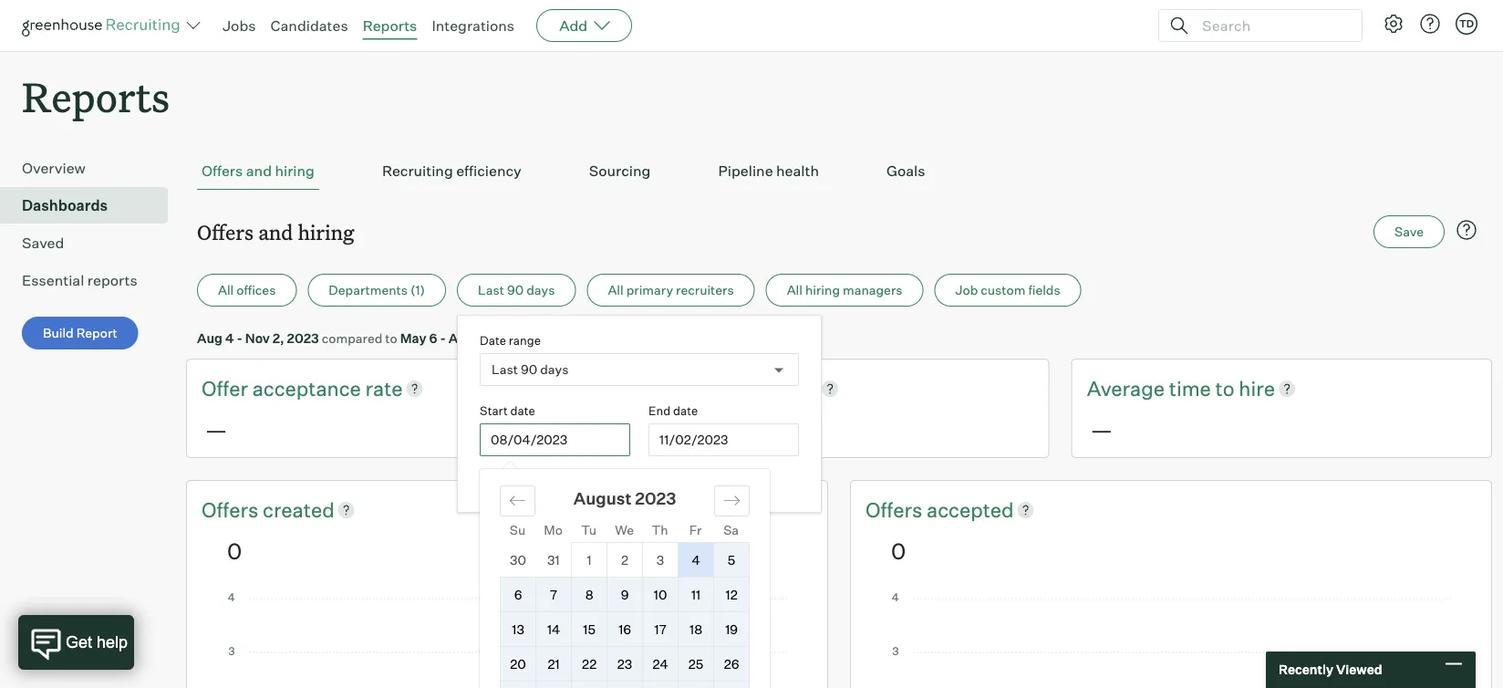Task type: vqa. For each thing, say whether or not it's contained in the screenshot.


Task type: describe. For each thing, give the bounding box(es) containing it.
0 for created
[[227, 537, 242, 564]]

greenhouse recruiting image
[[22, 15, 186, 37]]

0 for accepted
[[892, 537, 906, 564]]

19 button
[[715, 613, 749, 646]]

acceptance
[[253, 376, 361, 401]]

1
[[587, 552, 592, 568]]

th
[[652, 522, 669, 538]]

goals button
[[882, 153, 930, 190]]

all offices button
[[197, 274, 297, 307]]

— for fill
[[648, 416, 670, 443]]

job custom fields button
[[935, 274, 1082, 307]]

managers
[[843, 282, 903, 298]]

31 button
[[537, 543, 571, 577]]

4 inside button
[[692, 552, 701, 568]]

all for all offices
[[218, 282, 234, 298]]

dashboards
[[22, 196, 108, 215]]

all offices
[[218, 282, 276, 298]]

average time to for hire
[[1087, 376, 1240, 401]]

31
[[548, 552, 560, 568]]

august 2023 region
[[480, 469, 1310, 688]]

16 button
[[608, 613, 643, 646]]

23
[[618, 656, 633, 672]]

essential
[[22, 271, 84, 289]]

30
[[510, 552, 526, 568]]

nov
[[245, 330, 270, 346]]

25
[[689, 656, 704, 672]]

move forward to switch to the next month image
[[724, 492, 741, 509]]

11 button
[[679, 578, 714, 612]]

hiring inside button
[[275, 162, 315, 180]]

5
[[728, 552, 736, 568]]

recently
[[1279, 662, 1334, 678]]

reports link
[[363, 16, 417, 35]]

last inside button
[[478, 282, 505, 298]]

faq image
[[1456, 219, 1478, 241]]

1 vertical spatial days
[[540, 362, 569, 378]]

all hiring managers button
[[766, 274, 924, 307]]

2 - from the left
[[440, 330, 446, 346]]

8
[[586, 587, 594, 603]]

5 button
[[715, 543, 749, 577]]

aug 4 - nov 2, 2023 compared to may 6 - aug 3, 2023
[[197, 330, 523, 346]]

range
[[509, 333, 541, 347]]

offers link for created
[[202, 496, 263, 524]]

start
[[480, 403, 508, 418]]

saved link
[[22, 232, 161, 254]]

days inside button
[[527, 282, 555, 298]]

tab list containing offers and hiring
[[197, 153, 1482, 190]]

18
[[690, 621, 703, 637]]

custom
[[981, 282, 1026, 298]]

22 button
[[572, 647, 607, 681]]

14 button
[[537, 613, 571, 646]]

goals
[[887, 162, 926, 180]]

0 vertical spatial 6
[[429, 330, 438, 346]]

accepted link
[[927, 496, 1014, 524]]

dashboards link
[[22, 195, 161, 216]]

configure image
[[1383, 13, 1405, 35]]

recruiting efficiency button
[[378, 153, 526, 190]]

td button
[[1453, 9, 1482, 38]]

integrations
[[432, 16, 515, 35]]

build report button
[[22, 317, 138, 350]]

20 button
[[501, 647, 536, 681]]

1 - from the left
[[237, 330, 243, 346]]

26 button
[[715, 647, 749, 681]]

10 button
[[643, 578, 678, 612]]

average time to for fill
[[645, 376, 797, 401]]

Search text field
[[1198, 12, 1346, 39]]

last 90 days inside last 90 days button
[[478, 282, 555, 298]]

7 button
[[537, 578, 571, 612]]

departments (1)
[[329, 282, 425, 298]]

7
[[550, 587, 558, 603]]

0 horizontal spatial time
[[623, 472, 650, 488]]

date for end date
[[674, 403, 698, 418]]

0 horizontal spatial reports
[[22, 69, 170, 123]]

sourcing button
[[585, 153, 656, 190]]

1 horizontal spatial reports
[[363, 16, 417, 35]]

13
[[512, 621, 525, 637]]

td
[[1460, 17, 1475, 30]]

all hiring managers
[[787, 282, 903, 298]]

essential reports link
[[22, 269, 161, 291]]

3
[[657, 552, 665, 568]]

(1)
[[411, 282, 425, 298]]

1 vertical spatial hiring
[[298, 218, 355, 245]]

recruiting
[[382, 162, 453, 180]]

8 button
[[572, 578, 607, 612]]

2,
[[273, 330, 284, 346]]

candidates
[[271, 16, 348, 35]]

9
[[621, 587, 629, 603]]

august
[[574, 488, 632, 509]]

offers link for accepted
[[866, 496, 927, 524]]

health
[[777, 162, 819, 180]]

26
[[724, 656, 740, 672]]

viewed
[[1337, 662, 1383, 678]]

1 — from the left
[[205, 416, 227, 443]]

td button
[[1456, 13, 1478, 35]]

90 inside last 90 days button
[[507, 282, 524, 298]]

2
[[622, 552, 629, 568]]

tu
[[581, 522, 597, 538]]

6 button
[[501, 578, 536, 612]]

reports
[[87, 271, 138, 289]]

to left previous
[[554, 472, 566, 488]]

hire
[[1240, 376, 1276, 401]]

average link for fill
[[645, 374, 727, 402]]

last 90 days button
[[457, 274, 576, 307]]

fill
[[797, 376, 819, 401]]

0 horizontal spatial 4
[[225, 330, 234, 346]]

11
[[692, 587, 701, 603]]

average link for hire
[[1087, 374, 1170, 402]]

integrations link
[[432, 16, 515, 35]]

recruiters
[[676, 282, 734, 298]]



Task type: locate. For each thing, give the bounding box(es) containing it.
1 average time to from the left
[[645, 376, 797, 401]]

0 horizontal spatial to link
[[773, 374, 797, 402]]

all for all primary recruiters
[[608, 282, 624, 298]]

19
[[726, 621, 738, 637]]

save
[[1395, 224, 1425, 240]]

end date
[[649, 403, 698, 418]]

0 vertical spatial days
[[527, 282, 555, 298]]

compare
[[497, 472, 551, 488]]

to link for hire
[[1216, 374, 1240, 402]]

0 horizontal spatial all
[[218, 282, 234, 298]]

time link left hire link
[[1170, 374, 1216, 402]]

xychart image for created
[[227, 593, 788, 688]]

1 horizontal spatial —
[[648, 416, 670, 443]]

1 horizontal spatial -
[[440, 330, 446, 346]]

1 all from the left
[[218, 282, 234, 298]]

pipeline health button
[[714, 153, 824, 190]]

reports right candidates link
[[363, 16, 417, 35]]

14
[[547, 621, 561, 637]]

time left fill
[[727, 376, 769, 401]]

0 horizontal spatial time link
[[727, 374, 773, 402]]

aug left nov
[[197, 330, 223, 346]]

pipeline health
[[719, 162, 819, 180]]

accepted
[[927, 497, 1014, 522]]

— for hire
[[1091, 416, 1113, 443]]

-
[[237, 330, 243, 346], [440, 330, 446, 346]]

2 — from the left
[[648, 416, 670, 443]]

fill link
[[797, 374, 819, 402]]

to left may
[[385, 330, 398, 346]]

to left fill
[[773, 376, 792, 401]]

1 horizontal spatial average time to
[[1087, 376, 1240, 401]]

date for start date
[[511, 403, 535, 418]]

essential reports
[[22, 271, 138, 289]]

1 time link from the left
[[727, 374, 773, 402]]

all for all hiring managers
[[787, 282, 803, 298]]

1 to link from the left
[[773, 374, 797, 402]]

1 offers link from the left
[[202, 496, 263, 524]]

0 vertical spatial reports
[[363, 16, 417, 35]]

0 vertical spatial hiring
[[275, 162, 315, 180]]

2 0 from the left
[[892, 537, 906, 564]]

0 horizontal spatial —
[[205, 416, 227, 443]]

to
[[385, 330, 398, 346], [773, 376, 792, 401], [1216, 376, 1235, 401], [554, 472, 566, 488]]

1 horizontal spatial date
[[674, 403, 698, 418]]

0 horizontal spatial average link
[[645, 374, 727, 402]]

hire link
[[1240, 374, 1276, 402]]

time link left fill link
[[727, 374, 773, 402]]

departments
[[329, 282, 408, 298]]

time left period
[[623, 472, 650, 488]]

23 button
[[608, 647, 643, 681]]

4 down fr
[[692, 552, 701, 568]]

3 button
[[643, 543, 678, 577]]

1 average from the left
[[645, 376, 722, 401]]

1 vertical spatial last 90 days
[[492, 362, 569, 378]]

21
[[548, 656, 560, 672]]

2 average time to from the left
[[1087, 376, 1240, 401]]

1 horizontal spatial to link
[[1216, 374, 1240, 402]]

2 offers link from the left
[[866, 496, 927, 524]]

overview link
[[22, 157, 161, 179]]

6 right may
[[429, 330, 438, 346]]

3 all from the left
[[787, 282, 803, 298]]

days
[[527, 282, 555, 298], [540, 362, 569, 378]]

last 90 days down "range"
[[492, 362, 569, 378]]

all left managers in the right of the page
[[787, 282, 803, 298]]

2 date from the left
[[674, 403, 698, 418]]

aug left 3,
[[449, 330, 474, 346]]

rate link
[[366, 374, 403, 402]]

30 button
[[501, 543, 536, 577]]

2 horizontal spatial 2023
[[635, 488, 677, 509]]

0 horizontal spatial 2023
[[287, 330, 319, 346]]

1 horizontal spatial 6
[[514, 587, 522, 603]]

0 horizontal spatial date
[[511, 403, 535, 418]]

- right may
[[440, 330, 446, 346]]

0 horizontal spatial xychart image
[[227, 593, 788, 688]]

1 horizontal spatial average
[[1087, 376, 1165, 401]]

offices
[[237, 282, 276, 298]]

2023 right 2,
[[287, 330, 319, 346]]

2023 inside region
[[635, 488, 677, 509]]

17 button
[[643, 613, 678, 646]]

24
[[653, 656, 669, 672]]

3 — from the left
[[1091, 416, 1113, 443]]

last
[[478, 282, 505, 298], [492, 362, 518, 378]]

to left hire
[[1216, 376, 1235, 401]]

0 horizontal spatial -
[[237, 330, 243, 346]]

previous
[[569, 472, 621, 488]]

average for hire
[[1087, 376, 1165, 401]]

save button
[[1374, 216, 1446, 248]]

2 aug from the left
[[449, 330, 474, 346]]

all left 'primary'
[[608, 282, 624, 298]]

18 button
[[679, 613, 714, 646]]

all inside all hiring managers button
[[787, 282, 803, 298]]

time
[[727, 376, 769, 401], [1170, 376, 1212, 401], [623, 472, 650, 488]]

2 all from the left
[[608, 282, 624, 298]]

offers and hiring inside button
[[202, 162, 315, 180]]

sa
[[724, 522, 739, 538]]

1 horizontal spatial xychart image
[[892, 593, 1452, 688]]

saved
[[22, 234, 64, 252]]

1 vertical spatial 4
[[692, 552, 701, 568]]

0 vertical spatial 4
[[225, 330, 234, 346]]

xychart image
[[227, 593, 788, 688], [892, 593, 1452, 688]]

4 left nov
[[225, 330, 234, 346]]

move backward to switch to the previous month image
[[509, 492, 527, 509]]

to link for fill
[[773, 374, 797, 402]]

reports down greenhouse recruiting image
[[22, 69, 170, 123]]

su
[[510, 522, 526, 538]]

0 horizontal spatial offers link
[[202, 496, 263, 524]]

2 xychart image from the left
[[892, 593, 1452, 688]]

time for hire
[[1170, 376, 1212, 401]]

1 horizontal spatial time link
[[1170, 374, 1216, 402]]

all left offices on the top left
[[218, 282, 234, 298]]

90 down "range"
[[521, 362, 538, 378]]

job
[[956, 282, 979, 298]]

reports
[[363, 16, 417, 35], [22, 69, 170, 123]]

0 horizontal spatial average
[[645, 376, 722, 401]]

2023 right 3,
[[491, 330, 523, 346]]

0 horizontal spatial average time to
[[645, 376, 797, 401]]

1 horizontal spatial offers link
[[866, 496, 927, 524]]

1 average link from the left
[[645, 374, 727, 402]]

offers
[[202, 162, 243, 180], [197, 218, 254, 245], [202, 497, 263, 522], [866, 497, 927, 522]]

days down "range"
[[540, 362, 569, 378]]

hiring inside button
[[806, 282, 840, 298]]

overview
[[22, 159, 86, 177]]

1 horizontal spatial aug
[[449, 330, 474, 346]]

- left nov
[[237, 330, 243, 346]]

2 to link from the left
[[1216, 374, 1240, 402]]

2023
[[287, 330, 319, 346], [491, 330, 523, 346], [635, 488, 677, 509]]

90 up "date range"
[[507, 282, 524, 298]]

time for fill
[[727, 376, 769, 401]]

1 aug from the left
[[197, 330, 223, 346]]

1 horizontal spatial all
[[608, 282, 624, 298]]

1 horizontal spatial 4
[[692, 552, 701, 568]]

1 xychart image from the left
[[227, 593, 788, 688]]

2 horizontal spatial time
[[1170, 376, 1212, 401]]

1 button
[[572, 543, 607, 577]]

tab list
[[197, 153, 1482, 190]]

offers and hiring button
[[197, 153, 319, 190]]

time link for hire
[[1170, 374, 1216, 402]]

2 horizontal spatial —
[[1091, 416, 1113, 443]]

2023 up th
[[635, 488, 677, 509]]

time link for fill
[[727, 374, 773, 402]]

xychart image for accepted
[[892, 593, 1452, 688]]

job custom fields
[[956, 282, 1061, 298]]

0 vertical spatial last 90 days
[[478, 282, 555, 298]]

0 vertical spatial last
[[478, 282, 505, 298]]

build
[[43, 325, 74, 341]]

1 vertical spatial and
[[258, 218, 293, 245]]

6 up 13
[[514, 587, 522, 603]]

days up "range"
[[527, 282, 555, 298]]

25 button
[[679, 647, 714, 681]]

all inside all primary recruiters button
[[608, 282, 624, 298]]

date right start at the bottom left of the page
[[511, 403, 535, 418]]

1 vertical spatial 6
[[514, 587, 522, 603]]

jobs
[[223, 16, 256, 35]]

fr
[[690, 522, 702, 538]]

10
[[654, 587, 667, 603]]

offers inside button
[[202, 162, 243, 180]]

all inside all offices button
[[218, 282, 234, 298]]

6 inside button
[[514, 587, 522, 603]]

1 horizontal spatial average link
[[1087, 374, 1170, 402]]

1 vertical spatial offers and hiring
[[197, 218, 355, 245]]

0 vertical spatial and
[[246, 162, 272, 180]]

date
[[480, 333, 506, 347]]

all primary recruiters
[[608, 282, 734, 298]]

acceptance link
[[253, 374, 366, 402]]

2 time link from the left
[[1170, 374, 1216, 402]]

2 vertical spatial hiring
[[806, 282, 840, 298]]

may
[[400, 330, 427, 346]]

0 horizontal spatial aug
[[197, 330, 223, 346]]

1 date from the left
[[511, 403, 535, 418]]

all primary recruiters button
[[587, 274, 755, 307]]

end
[[649, 403, 671, 418]]

date right the end
[[674, 403, 698, 418]]

created
[[263, 497, 335, 522]]

and inside button
[[246, 162, 272, 180]]

average
[[645, 376, 722, 401], [1087, 376, 1165, 401]]

start date
[[480, 403, 535, 418]]

last 90 days up "date range"
[[478, 282, 555, 298]]

time left hire
[[1170, 376, 1212, 401]]

last up 3,
[[478, 282, 505, 298]]

1 horizontal spatial 2023
[[491, 330, 523, 346]]

last down "date range"
[[492, 362, 518, 378]]

12 button
[[715, 578, 749, 612]]

0 vertical spatial offers and hiring
[[202, 162, 315, 180]]

13 button
[[501, 613, 536, 646]]

3,
[[477, 330, 489, 346]]

0 horizontal spatial 6
[[429, 330, 438, 346]]

1 horizontal spatial time
[[727, 376, 769, 401]]

to link
[[773, 374, 797, 402], [1216, 374, 1240, 402]]

11/02/2023
[[660, 432, 729, 448]]

1 horizontal spatial 0
[[892, 537, 906, 564]]

compared
[[322, 330, 383, 346]]

1 vertical spatial 90
[[521, 362, 538, 378]]

0 vertical spatial 90
[[507, 282, 524, 298]]

we
[[615, 522, 634, 538]]

1 vertical spatial last
[[492, 362, 518, 378]]

1 vertical spatial reports
[[22, 69, 170, 123]]

2 average link from the left
[[1087, 374, 1170, 402]]

2 average from the left
[[1087, 376, 1165, 401]]

efficiency
[[456, 162, 522, 180]]

9 button
[[608, 578, 643, 612]]

last 90 days
[[478, 282, 555, 298], [492, 362, 569, 378]]

jobs link
[[223, 16, 256, 35]]

build report
[[43, 325, 117, 341]]

offers and hiring
[[202, 162, 315, 180], [197, 218, 355, 245]]

12
[[726, 587, 738, 603]]

2 button
[[608, 543, 643, 577]]

average for fill
[[645, 376, 722, 401]]

90
[[507, 282, 524, 298], [521, 362, 538, 378]]

2 horizontal spatial all
[[787, 282, 803, 298]]

0 horizontal spatial 0
[[227, 537, 242, 564]]

offer link
[[202, 374, 253, 402]]

primary
[[627, 282, 673, 298]]

1 0 from the left
[[227, 537, 242, 564]]



